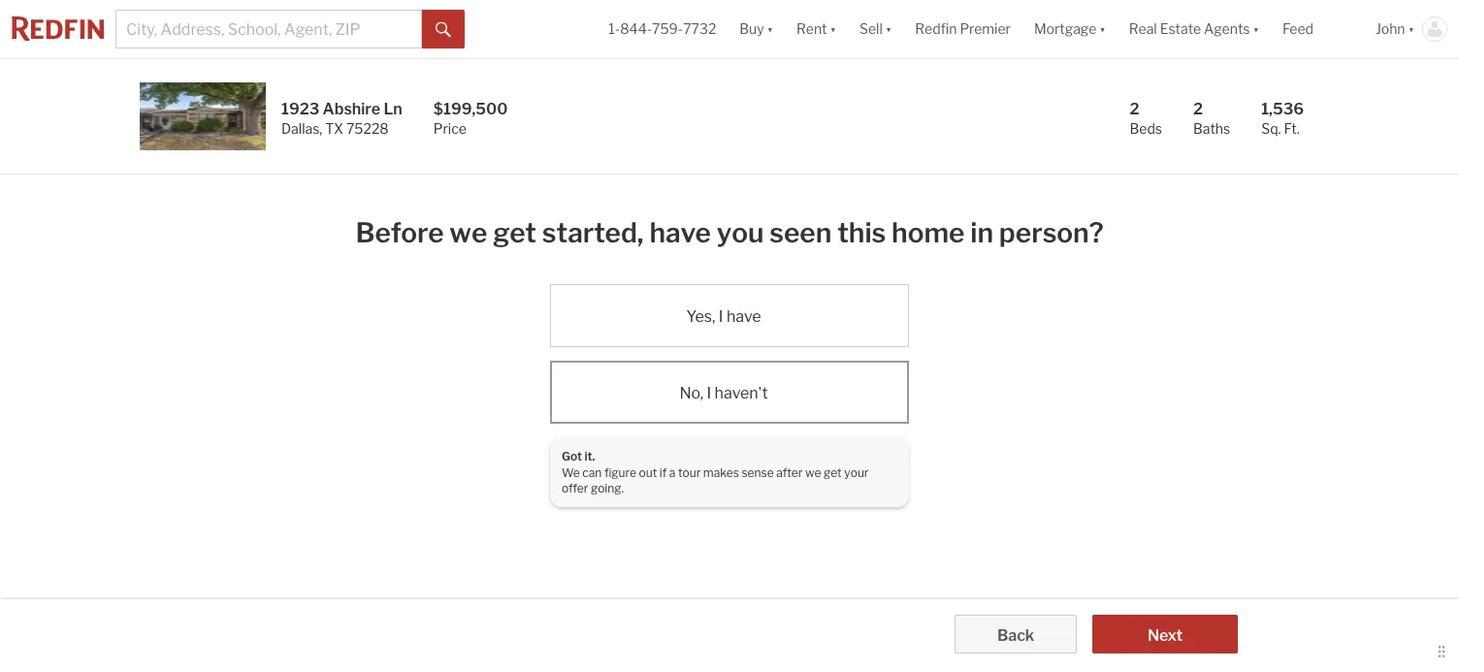 Task type: vqa. For each thing, say whether or not it's contained in the screenshot.
the top strata
no



Task type: describe. For each thing, give the bounding box(es) containing it.
ln
[[384, 99, 403, 118]]

759-
[[652, 21, 683, 37]]

▾ for john ▾
[[1409, 21, 1415, 37]]

,
[[320, 120, 322, 137]]

yes, i have
[[686, 307, 761, 326]]

▾ for buy ▾
[[767, 21, 774, 37]]

have inside before we get started, have you seen this home in person?. required field. element
[[650, 216, 711, 249]]

got it. we can figure out if a tour makes sense after we get your offer going.
[[562, 450, 869, 496]]

can
[[583, 466, 602, 480]]

feed
[[1283, 21, 1314, 37]]

sell
[[860, 21, 883, 37]]

home
[[892, 216, 965, 249]]

ft.
[[1284, 120, 1300, 137]]

1,536 sq. ft.
[[1262, 99, 1304, 137]]

2 baths
[[1194, 99, 1231, 137]]

sense
[[742, 466, 774, 480]]

rent ▾ button
[[797, 0, 837, 58]]

baths
[[1194, 120, 1231, 137]]

buy ▾
[[740, 21, 774, 37]]

$199,500
[[434, 99, 508, 118]]

redfin
[[915, 21, 957, 37]]

feed button
[[1271, 0, 1364, 58]]

mortgage ▾
[[1034, 21, 1106, 37]]

1923 abshire ln dallas , tx 75228
[[281, 99, 403, 137]]

john
[[1376, 21, 1406, 37]]

beds
[[1130, 120, 1163, 137]]

back
[[998, 626, 1035, 645]]

2 for 2 baths
[[1194, 99, 1203, 118]]

it.
[[585, 450, 595, 464]]

no,
[[680, 384, 704, 403]]

if
[[660, 466, 667, 480]]

1-844-759-7732 link
[[609, 21, 716, 37]]

$199,500 price
[[434, 99, 508, 137]]

agents
[[1204, 21, 1250, 37]]

offer
[[562, 482, 589, 496]]

before we get started, have you seen this home in person?
[[356, 216, 1104, 249]]

mortgage ▾ button
[[1034, 0, 1106, 58]]

0 horizontal spatial get
[[493, 216, 537, 249]]

5 ▾ from the left
[[1253, 21, 1260, 37]]

City, Address, School, Agent, ZIP search field
[[115, 10, 422, 49]]

yes,
[[686, 307, 716, 326]]

abshire
[[323, 99, 380, 118]]

no, i haven't
[[680, 384, 768, 403]]

mortgage
[[1034, 21, 1097, 37]]

1,536
[[1262, 99, 1304, 118]]

going.
[[591, 482, 624, 496]]

rent
[[797, 21, 827, 37]]

i for haven't
[[707, 384, 711, 403]]

2 for 2 beds
[[1130, 99, 1140, 118]]

next button
[[1093, 615, 1238, 654]]

we inside got it. we can figure out if a tour makes sense after we get your offer going.
[[805, 466, 821, 480]]

redfin premier button
[[904, 0, 1023, 58]]

real estate agents ▾
[[1129, 21, 1260, 37]]



Task type: locate. For each thing, give the bounding box(es) containing it.
1 horizontal spatial i
[[719, 307, 723, 326]]

get
[[493, 216, 537, 249], [824, 466, 842, 480]]

0 vertical spatial we
[[450, 216, 488, 249]]

have right the yes,
[[727, 307, 761, 326]]

next
[[1148, 626, 1183, 645]]

2 beds
[[1130, 99, 1163, 137]]

buy ▾ button
[[740, 0, 774, 58]]

sq.
[[1262, 120, 1281, 137]]

started,
[[542, 216, 644, 249]]

dallas
[[281, 120, 320, 137]]

i right the yes,
[[719, 307, 723, 326]]

we right "before"
[[450, 216, 488, 249]]

0 horizontal spatial 2
[[1130, 99, 1140, 118]]

2 2 from the left
[[1194, 99, 1203, 118]]

0 vertical spatial get
[[493, 216, 537, 249]]

out
[[639, 466, 657, 480]]

get inside got it. we can figure out if a tour makes sense after we get your offer going.
[[824, 466, 842, 480]]

2 inside 2 beds
[[1130, 99, 1140, 118]]

▾ right mortgage
[[1100, 21, 1106, 37]]

0 vertical spatial i
[[719, 307, 723, 326]]

have left you
[[650, 216, 711, 249]]

rent ▾ button
[[785, 0, 848, 58]]

you
[[717, 216, 764, 249]]

0 vertical spatial have
[[650, 216, 711, 249]]

figure
[[605, 466, 637, 480]]

0 horizontal spatial have
[[650, 216, 711, 249]]

1923
[[281, 99, 320, 118]]

▾ for sell ▾
[[886, 21, 892, 37]]

get left started,
[[493, 216, 537, 249]]

mortgage ▾ button
[[1023, 0, 1118, 58]]

75228
[[346, 120, 389, 137]]

before
[[356, 216, 444, 249]]

tx
[[325, 120, 343, 137]]

▾
[[767, 21, 774, 37], [830, 21, 837, 37], [886, 21, 892, 37], [1100, 21, 1106, 37], [1253, 21, 1260, 37], [1409, 21, 1415, 37]]

▾ right buy
[[767, 21, 774, 37]]

2 up beds
[[1130, 99, 1140, 118]]

we
[[562, 466, 580, 480]]

▾ right the agents
[[1253, 21, 1260, 37]]

▾ for mortgage ▾
[[1100, 21, 1106, 37]]

1 horizontal spatial we
[[805, 466, 821, 480]]

6 ▾ from the left
[[1409, 21, 1415, 37]]

sell ▾ button
[[860, 0, 892, 58]]

1-844-759-7732
[[609, 21, 716, 37]]

before we get started, have you seen this home in person?. required field. element
[[356, 206, 1104, 253]]

1-
[[609, 21, 620, 37]]

your
[[845, 466, 869, 480]]

makes
[[703, 466, 739, 480]]

1 ▾ from the left
[[767, 21, 774, 37]]

submit search image
[[436, 22, 451, 38]]

sell ▾ button
[[848, 0, 904, 58]]

get left your
[[824, 466, 842, 480]]

3 ▾ from the left
[[886, 21, 892, 37]]

back button
[[955, 615, 1077, 654]]

got
[[562, 450, 582, 464]]

a
[[669, 466, 676, 480]]

▾ right rent at the right
[[830, 21, 837, 37]]

▾ for rent ▾
[[830, 21, 837, 37]]

7732
[[683, 21, 716, 37]]

sell ▾
[[860, 21, 892, 37]]

redfin premier
[[915, 21, 1011, 37]]

rent ▾
[[797, 21, 837, 37]]

1 horizontal spatial get
[[824, 466, 842, 480]]

1 2 from the left
[[1130, 99, 1140, 118]]

2 ▾ from the left
[[830, 21, 837, 37]]

1 vertical spatial i
[[707, 384, 711, 403]]

1 horizontal spatial have
[[727, 307, 761, 326]]

4 ▾ from the left
[[1100, 21, 1106, 37]]

this
[[838, 216, 886, 249]]

real estate agents ▾ button
[[1118, 0, 1271, 58]]

we right after
[[805, 466, 821, 480]]

john ▾
[[1376, 21, 1415, 37]]

tour
[[678, 466, 701, 480]]

buy ▾ button
[[728, 0, 785, 58]]

2 inside 2 baths
[[1194, 99, 1203, 118]]

i right "no,"
[[707, 384, 711, 403]]

premier
[[960, 21, 1011, 37]]

i
[[719, 307, 723, 326], [707, 384, 711, 403]]

1 vertical spatial we
[[805, 466, 821, 480]]

0 horizontal spatial i
[[707, 384, 711, 403]]

in
[[971, 216, 994, 249]]

1 vertical spatial get
[[824, 466, 842, 480]]

1 vertical spatial have
[[727, 307, 761, 326]]

haven't
[[715, 384, 768, 403]]

0 horizontal spatial we
[[450, 216, 488, 249]]

estate
[[1160, 21, 1201, 37]]

buy
[[740, 21, 764, 37]]

we
[[450, 216, 488, 249], [805, 466, 821, 480]]

▾ right john
[[1409, 21, 1415, 37]]

2 up baths
[[1194, 99, 1203, 118]]

1 horizontal spatial 2
[[1194, 99, 1203, 118]]

▾ right sell
[[886, 21, 892, 37]]

844-
[[620, 21, 652, 37]]

i for have
[[719, 307, 723, 326]]

price
[[434, 120, 467, 137]]

have
[[650, 216, 711, 249], [727, 307, 761, 326]]

after
[[777, 466, 803, 480]]

person?
[[999, 216, 1104, 249]]

real estate agents ▾ link
[[1129, 0, 1260, 58]]

real
[[1129, 21, 1157, 37]]

seen
[[770, 216, 832, 249]]

2
[[1130, 99, 1140, 118], [1194, 99, 1203, 118]]



